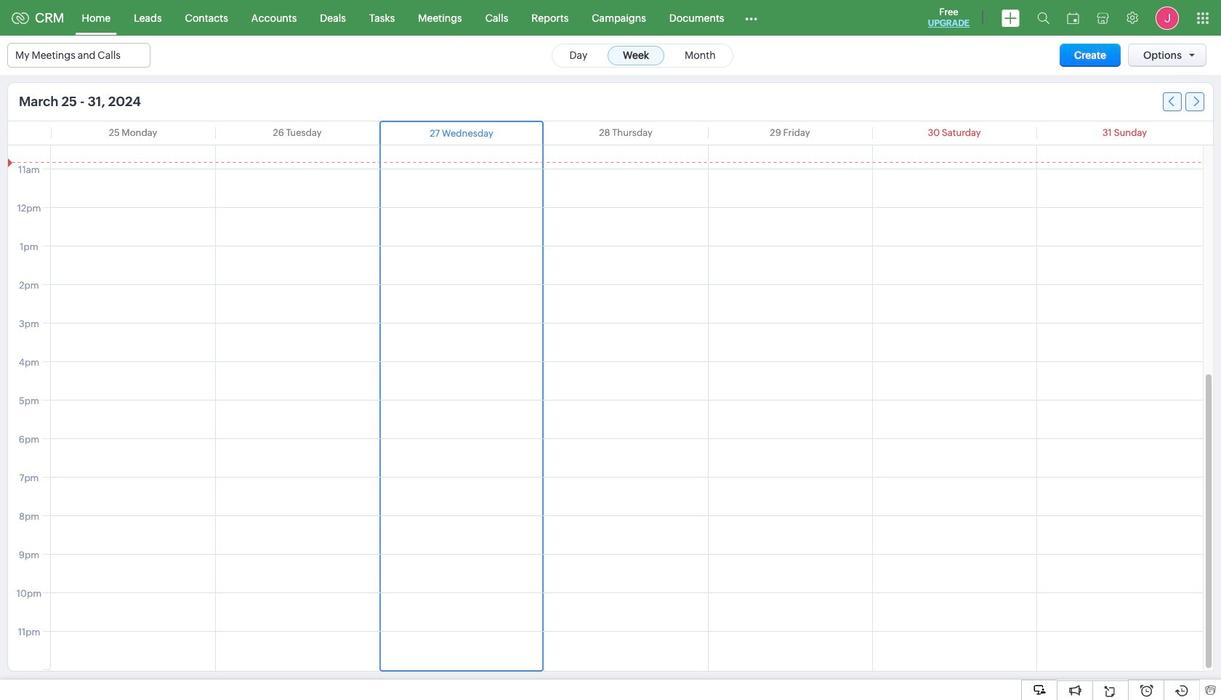 Task type: describe. For each thing, give the bounding box(es) containing it.
calendar image
[[1068, 12, 1080, 24]]

search element
[[1029, 0, 1059, 36]]

create menu image
[[1002, 9, 1020, 27]]

Other Modules field
[[736, 6, 768, 29]]

logo image
[[12, 12, 29, 24]]

profile image
[[1156, 6, 1180, 29]]



Task type: vqa. For each thing, say whether or not it's contained in the screenshot.
Approval Processes's Processes
no



Task type: locate. For each thing, give the bounding box(es) containing it.
search image
[[1038, 12, 1050, 24]]

profile element
[[1148, 0, 1188, 35]]

create menu element
[[994, 0, 1029, 35]]



